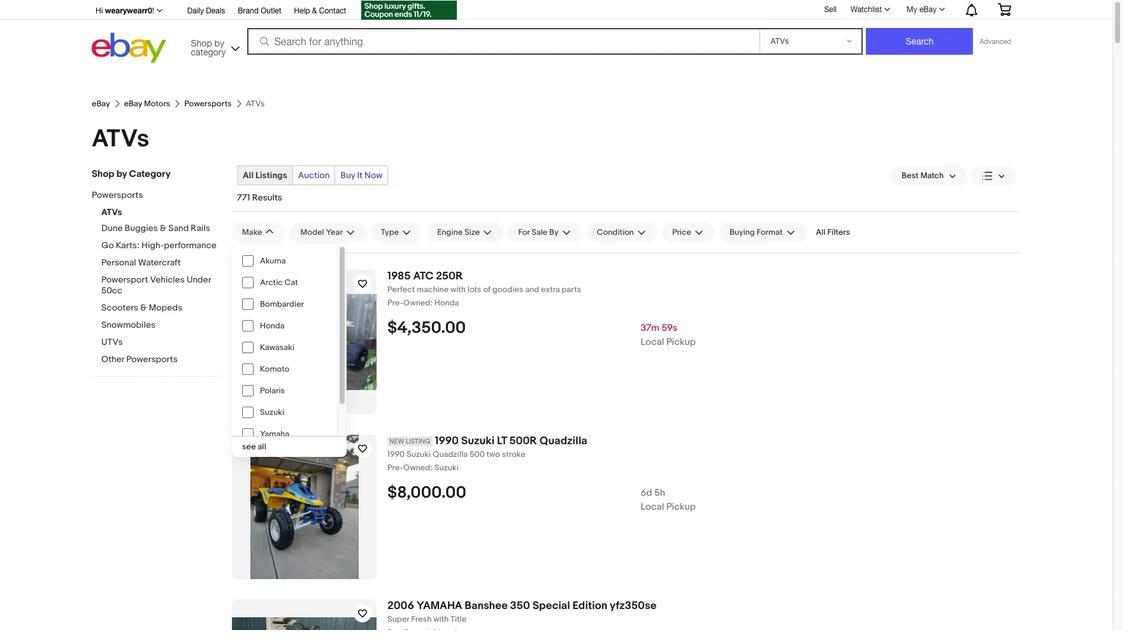 Task type: vqa. For each thing, say whether or not it's contained in the screenshot.
WATCHING in the $99.00 shipping 72 watching
no



Task type: describe. For each thing, give the bounding box(es) containing it.
it
[[357, 170, 363, 181]]

advanced link
[[973, 29, 1018, 54]]

performance
[[164, 240, 217, 251]]

6d
[[641, 487, 652, 499]]

pickup for $8,000.00
[[666, 501, 696, 513]]

make
[[242, 227, 262, 238]]

powersports atvs dune buggies & sand rails go karts: high-performance personal watercraft powersport vehicles under 50cc scooters & mopeds snowmobiles utvs other powersports
[[92, 190, 217, 365]]

help & contact link
[[294, 4, 346, 18]]

dune
[[101, 223, 123, 234]]

local for $4,350.00
[[641, 336, 664, 348]]

suzuki down "polaris"
[[260, 408, 284, 418]]

2006 yamaha banshee 350 special edition yfz350se link
[[387, 600, 1021, 613]]

see all button
[[232, 437, 347, 458]]

2 vertical spatial powersports
[[126, 354, 178, 365]]

pre- inside new listing 1990 suzuki lt 500r quadzilla 1990 suzuki quadzilla 500 two stroke pre-owned : suzuki
[[387, 463, 403, 473]]

scooters & mopeds link
[[101, 303, 222, 315]]

advanced
[[980, 38, 1011, 45]]

watercraft
[[138, 257, 181, 268]]

5h
[[654, 487, 665, 499]]

yfz350se
[[610, 600, 657, 613]]

arctic
[[260, 278, 283, 288]]

stroke
[[502, 450, 525, 460]]

0 vertical spatial atvs
[[92, 124, 149, 154]]

all filters
[[816, 227, 850, 238]]

outlet
[[261, 6, 281, 15]]

your shopping cart image
[[997, 3, 1012, 16]]

parts
[[562, 285, 581, 295]]

ebay inside my ebay link
[[919, 5, 937, 14]]

250r
[[436, 270, 463, 283]]

arctic cat link
[[232, 272, 337, 294]]

mopeds
[[149, 303, 182, 313]]

help
[[294, 6, 310, 15]]

suzuki up 500
[[461, 435, 495, 448]]

powersports for powersports
[[184, 99, 232, 109]]

super
[[387, 615, 409, 625]]

yamaha
[[260, 429, 289, 440]]

1990 Suzuki Quadzilla 500 two stroke text field
[[387, 450, 1021, 461]]

1985
[[387, 270, 411, 283]]

filters
[[827, 227, 850, 238]]

2006 yamaha banshee 350 special edition yfz350se super fresh with title
[[387, 600, 657, 625]]

deals
[[206, 6, 225, 15]]

sell
[[824, 5, 837, 14]]

extra
[[541, 285, 560, 295]]

771
[[237, 192, 250, 203]]

all
[[258, 442, 266, 452]]

daily deals
[[187, 6, 225, 15]]

tap to watch item - 1985 atc 250r image
[[354, 275, 371, 293]]

perfect
[[387, 285, 415, 295]]

Super Fresh with Title text field
[[387, 615, 1021, 626]]

50cc
[[101, 285, 122, 296]]

polaris link
[[232, 380, 337, 402]]

buy
[[340, 170, 355, 181]]

1985 atc 250r link
[[387, 270, 1021, 283]]

yamaha
[[417, 600, 462, 613]]

title
[[451, 615, 466, 625]]

machine
[[417, 285, 449, 295]]

37m 59s local pickup
[[641, 322, 696, 348]]

pickup for $4,350.00
[[666, 336, 696, 348]]

$8,000.00
[[387, 484, 466, 503]]

2006
[[387, 600, 414, 613]]

: inside 1985 atc 250r perfect machine with lots of goodies and extra parts pre-owned : honda
[[430, 298, 433, 308]]

0 horizontal spatial &
[[140, 303, 147, 313]]

goodies
[[492, 285, 523, 295]]

rails
[[191, 223, 210, 234]]

0 vertical spatial powersports link
[[184, 99, 232, 109]]

sand
[[168, 223, 189, 234]]

akuma link
[[232, 250, 337, 272]]

37m
[[641, 322, 660, 334]]

komoto
[[260, 364, 289, 375]]

watchlist
[[851, 5, 882, 14]]

$4,350.00
[[387, 318, 466, 338]]

special
[[532, 600, 570, 613]]

shop
[[92, 168, 114, 180]]

all listings
[[243, 170, 287, 181]]

local for $8,000.00
[[641, 501, 664, 513]]

watchlist link
[[844, 2, 896, 17]]

auction link
[[293, 166, 335, 185]]

make button
[[232, 222, 285, 243]]

suzuki link
[[232, 402, 337, 424]]

1 horizontal spatial 1990
[[435, 435, 459, 448]]

suzuki down listing
[[406, 450, 431, 460]]

of
[[483, 285, 491, 295]]

buy it now
[[340, 170, 383, 181]]

karts:
[[116, 240, 139, 251]]

and
[[525, 285, 539, 295]]

go
[[101, 240, 114, 251]]

owned inside 1985 atc 250r perfect machine with lots of goodies and extra parts pre-owned : honda
[[403, 298, 430, 308]]

listing
[[406, 438, 430, 446]]

scooters
[[101, 303, 138, 313]]

powersport
[[101, 275, 148, 285]]

771 results
[[237, 192, 282, 203]]



Task type: locate. For each thing, give the bounding box(es) containing it.
pre- inside 1985 atc 250r perfect machine with lots of goodies and extra parts pre-owned : honda
[[387, 298, 403, 308]]

1 vertical spatial quadzilla
[[433, 450, 468, 460]]

powersports link right motors
[[184, 99, 232, 109]]

1 vertical spatial all
[[816, 227, 826, 238]]

with inside 1985 atc 250r perfect machine with lots of goodies and extra parts pre-owned : honda
[[450, 285, 466, 295]]

None submit
[[866, 28, 973, 55]]

0 vertical spatial &
[[312, 6, 317, 15]]

get the coupon image
[[362, 1, 457, 20]]

0 horizontal spatial with
[[433, 615, 449, 625]]

powersports down by
[[92, 190, 143, 201]]

lots
[[468, 285, 481, 295]]

utvs
[[101, 337, 123, 348]]

1990 right listing
[[435, 435, 459, 448]]

honda up kawasaki
[[260, 321, 285, 331]]

under
[[187, 275, 211, 285]]

brand
[[238, 6, 259, 15]]

kawasaki link
[[232, 337, 337, 359]]

owned down listing
[[403, 463, 430, 473]]

59s
[[662, 322, 678, 334]]

ebay motors link
[[124, 99, 170, 109]]

honda down machine
[[434, 298, 459, 308]]

tap to watch item - 2006 yamaha banshee 350 special edition yfz350se image
[[354, 605, 371, 623]]

atvs
[[92, 124, 149, 154], [101, 207, 122, 218]]

snowmobiles link
[[101, 320, 222, 332]]

: inside new listing 1990 suzuki lt 500r quadzilla 1990 suzuki quadzilla 500 two stroke pre-owned : suzuki
[[430, 463, 433, 473]]

1990 down the new
[[387, 450, 405, 460]]

local
[[641, 336, 664, 348], [641, 501, 664, 513]]

2 pre- from the top
[[387, 463, 403, 473]]

2 horizontal spatial ebay
[[919, 5, 937, 14]]

listings
[[256, 170, 287, 181]]

2 vertical spatial &
[[140, 303, 147, 313]]

kawasaki
[[260, 343, 294, 353]]

with down the 250r
[[450, 285, 466, 295]]

results
[[252, 192, 282, 203]]

0 vertical spatial pre-
[[387, 298, 403, 308]]

honda inside 1985 atc 250r perfect machine with lots of goodies and extra parts pre-owned : honda
[[434, 298, 459, 308]]

brand outlet link
[[238, 4, 281, 18]]

category
[[129, 168, 171, 180]]

& right help
[[312, 6, 317, 15]]

utvs link
[[101, 337, 222, 349]]

other powersports link
[[101, 354, 222, 366]]

local down 6d
[[641, 501, 664, 513]]

atvs up by
[[92, 124, 149, 154]]

0 vertical spatial all
[[243, 170, 254, 181]]

new
[[389, 438, 404, 446]]

yamaha link
[[232, 424, 337, 445]]

local inside 37m 59s local pickup
[[641, 336, 664, 348]]

0 vertical spatial :
[[430, 298, 433, 308]]

2 : from the top
[[430, 463, 433, 473]]

all for all filters
[[816, 227, 826, 238]]

local inside 6d 5h local pickup
[[641, 501, 664, 513]]

0 vertical spatial local
[[641, 336, 664, 348]]

1 horizontal spatial ebay
[[124, 99, 142, 109]]

& left 'mopeds'
[[140, 303, 147, 313]]

ebay for ebay
[[92, 99, 110, 109]]

1 vertical spatial 1990
[[387, 450, 405, 460]]

1 owned from the top
[[403, 298, 430, 308]]

atvs inside powersports atvs dune buggies & sand rails go karts: high-performance personal watercraft powersport vehicles under 50cc scooters & mopeds snowmobiles utvs other powersports
[[101, 207, 122, 218]]

akuma
[[260, 256, 286, 266]]

ebay motors
[[124, 99, 170, 109]]

all up 771
[[243, 170, 254, 181]]

pickup inside 6d 5h local pickup
[[666, 501, 696, 513]]

personal watercraft link
[[101, 257, 222, 270]]

by
[[116, 168, 127, 180]]

go karts: high-performance link
[[101, 240, 222, 252]]

1 local from the top
[[641, 336, 664, 348]]

0 horizontal spatial quadzilla
[[433, 450, 468, 460]]

all
[[243, 170, 254, 181], [816, 227, 826, 238]]

2006 yamaha banshee 350 special edition yfz350se image
[[232, 618, 377, 631]]

0 horizontal spatial ebay
[[92, 99, 110, 109]]

buggies
[[125, 223, 158, 234]]

1 vertical spatial honda
[[260, 321, 285, 331]]

honda link
[[232, 315, 337, 337]]

buy it now link
[[335, 166, 388, 185]]

shop by category
[[92, 168, 171, 180]]

1 horizontal spatial all
[[816, 227, 826, 238]]

suzuki up $8,000.00
[[434, 463, 459, 473]]

ebay
[[919, 5, 937, 14], [92, 99, 110, 109], [124, 99, 142, 109]]

quadzilla right 500r
[[540, 435, 587, 448]]

auction
[[298, 170, 330, 181]]

2 owned from the top
[[403, 463, 430, 473]]

cat
[[285, 278, 298, 288]]

pickup inside 37m 59s local pickup
[[666, 336, 696, 348]]

: down machine
[[430, 298, 433, 308]]

1 vertical spatial powersports link
[[92, 190, 213, 202]]

help & contact
[[294, 6, 346, 15]]

powersports link down category
[[92, 190, 213, 202]]

all for all listings
[[243, 170, 254, 181]]

0 vertical spatial powersports
[[184, 99, 232, 109]]

1 vertical spatial atvs
[[101, 207, 122, 218]]

daily
[[187, 6, 204, 15]]

1 vertical spatial owned
[[403, 463, 430, 473]]

0 vertical spatial pickup
[[666, 336, 696, 348]]

lt
[[497, 435, 507, 448]]

suzuki
[[260, 408, 284, 418], [461, 435, 495, 448], [406, 450, 431, 460], [434, 463, 459, 473]]

1 : from the top
[[430, 298, 433, 308]]

owned down perfect
[[403, 298, 430, 308]]

owned inside new listing 1990 suzuki lt 500r quadzilla 1990 suzuki quadzilla 500 two stroke pre-owned : suzuki
[[403, 463, 430, 473]]

0 vertical spatial quadzilla
[[540, 435, 587, 448]]

1985 atc 250r perfect machine with lots of goodies and extra parts pre-owned : honda
[[387, 270, 581, 308]]

1 horizontal spatial quadzilla
[[540, 435, 587, 448]]

with
[[450, 285, 466, 295], [433, 615, 449, 625]]

tap to watch item - 1990 suzuki lt 500r quadzilla image
[[354, 440, 371, 458]]

ebay right my
[[919, 5, 937, 14]]

pre- down perfect
[[387, 298, 403, 308]]

0 horizontal spatial 1990
[[387, 450, 405, 460]]

6d 5h local pickup
[[641, 487, 696, 513]]

powersports link
[[184, 99, 232, 109], [92, 190, 213, 202]]

1 horizontal spatial with
[[450, 285, 466, 295]]

2 pickup from the top
[[666, 501, 696, 513]]

local down 37m
[[641, 336, 664, 348]]

1 vertical spatial &
[[160, 223, 166, 234]]

1 vertical spatial powersports
[[92, 190, 143, 201]]

sell link
[[818, 5, 842, 14]]

edition
[[572, 600, 607, 613]]

see all
[[242, 442, 266, 452]]

quadzilla
[[540, 435, 587, 448], [433, 450, 468, 460]]

powersports for powersports atvs dune buggies & sand rails go karts: high-performance personal watercraft powersport vehicles under 50cc scooters & mopeds snowmobiles utvs other powersports
[[92, 190, 143, 201]]

1 pre- from the top
[[387, 298, 403, 308]]

now
[[365, 170, 383, 181]]

all left filters
[[816, 227, 826, 238]]

powersports right motors
[[184, 99, 232, 109]]

0 vertical spatial 1990
[[435, 435, 459, 448]]

powersports down utvs link
[[126, 354, 178, 365]]

bombardier
[[260, 299, 304, 310]]

all listings link
[[238, 166, 292, 185]]

powersports
[[184, 99, 232, 109], [92, 190, 143, 201], [126, 354, 178, 365]]

0 horizontal spatial honda
[[260, 321, 285, 331]]

2 local from the top
[[641, 501, 664, 513]]

account navigation
[[92, 0, 1021, 22]]

1 horizontal spatial &
[[160, 223, 166, 234]]

dune buggies & sand rails link
[[101, 223, 222, 235]]

pickup down 59s
[[666, 336, 696, 348]]

banshee
[[465, 600, 508, 613]]

1985 atc 250r image
[[232, 295, 377, 390]]

see
[[242, 442, 256, 452]]

motors
[[144, 99, 170, 109]]

0 vertical spatial owned
[[403, 298, 430, 308]]

1 vertical spatial :
[[430, 463, 433, 473]]

1 horizontal spatial honda
[[434, 298, 459, 308]]

0 vertical spatial with
[[450, 285, 466, 295]]

& inside account navigation
[[312, 6, 317, 15]]

my
[[907, 5, 917, 14]]

ebay left motors
[[124, 99, 142, 109]]

:
[[430, 298, 433, 308], [430, 463, 433, 473]]

350
[[510, 600, 530, 613]]

with inside 2006 yamaha banshee 350 special edition yfz350se super fresh with title
[[433, 615, 449, 625]]

all inside button
[[816, 227, 826, 238]]

1 vertical spatial pre-
[[387, 463, 403, 473]]

atc
[[413, 270, 434, 283]]

banner containing sell
[[92, 0, 1021, 83]]

2 horizontal spatial &
[[312, 6, 317, 15]]

my ebay link
[[900, 2, 951, 17]]

& left the sand
[[160, 223, 166, 234]]

0 horizontal spatial all
[[243, 170, 254, 181]]

None text field
[[387, 628, 1021, 631]]

ebay left ebay motors
[[92, 99, 110, 109]]

0 vertical spatial honda
[[434, 298, 459, 308]]

vehicles
[[150, 275, 185, 285]]

1 vertical spatial with
[[433, 615, 449, 625]]

banner
[[92, 0, 1021, 83]]

1990 suzuki lt 500r quadzilla image
[[250, 435, 358, 580]]

1 pickup from the top
[[666, 336, 696, 348]]

Perfect machine with lots of goodies and extra parts text field
[[387, 285, 1021, 296]]

ebay link
[[92, 99, 110, 109]]

high-
[[141, 240, 164, 251]]

komoto link
[[232, 359, 337, 380]]

1 vertical spatial local
[[641, 501, 664, 513]]

: up $8,000.00
[[430, 463, 433, 473]]

with down yamaha
[[433, 615, 449, 625]]

personal
[[101, 257, 136, 268]]

atvs up dune
[[101, 207, 122, 218]]

ebay for ebay motors
[[124, 99, 142, 109]]

quadzilla left 500
[[433, 450, 468, 460]]

brand outlet
[[238, 6, 281, 15]]

polaris
[[260, 386, 285, 396]]

pre- down the new
[[387, 463, 403, 473]]

pickup down 1990 suzuki quadzilla 500 two stroke text box
[[666, 501, 696, 513]]

my ebay
[[907, 5, 937, 14]]

snowmobiles
[[101, 320, 156, 331]]

1 vertical spatial pickup
[[666, 501, 696, 513]]

1990
[[435, 435, 459, 448], [387, 450, 405, 460]]

None text field
[[387, 298, 1021, 309], [387, 463, 1021, 474], [387, 298, 1021, 309], [387, 463, 1021, 474]]

bombardier link
[[232, 294, 337, 315]]



